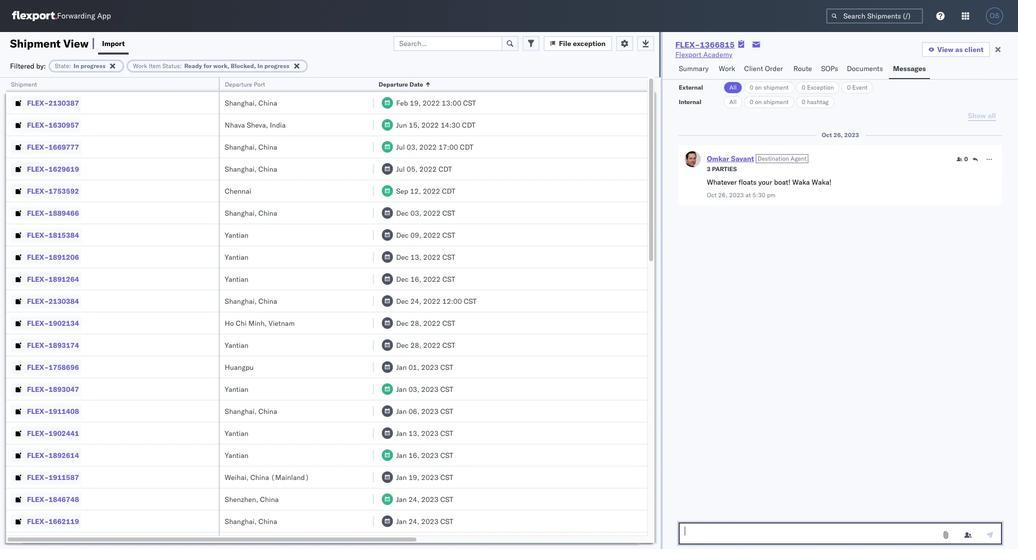 Task type: describe. For each thing, give the bounding box(es) containing it.
flex-1891206
[[27, 253, 79, 262]]

jan for 1662119
[[396, 517, 407, 526]]

jan for 1758696
[[396, 363, 407, 372]]

route
[[794, 64, 812, 73]]

event
[[852, 84, 868, 91]]

flex- for 1891206
[[27, 253, 49, 262]]

flex-1669777
[[27, 142, 79, 151]]

1 progress from the left
[[81, 62, 106, 69]]

state : in progress
[[55, 62, 106, 69]]

dec for 1893174
[[396, 341, 409, 350]]

china for 1911408
[[258, 407, 277, 416]]

flex-1669777 button
[[11, 140, 81, 154]]

cst for 1902134
[[442, 319, 455, 328]]

cst for 1893047
[[440, 385, 453, 394]]

19, for feb
[[410, 98, 421, 107]]

1846748
[[49, 495, 79, 504]]

agent
[[791, 155, 807, 162]]

dec 09, 2022 cst
[[396, 231, 455, 240]]

floats
[[739, 178, 757, 187]]

departure date
[[379, 81, 424, 88]]

24, for flex-1662119
[[409, 517, 419, 526]]

jan 03, 2023 cst
[[396, 385, 453, 394]]

flex- for 1911587
[[27, 473, 49, 482]]

26, inside whatever floats your boat! waka waka! oct 26, 2023 at 5:30 pm
[[718, 191, 728, 199]]

china for 2130384
[[258, 297, 277, 306]]

jan 19, 2023 cst
[[396, 473, 453, 482]]

as
[[955, 45, 963, 54]]

shenzhen, china
[[225, 495, 279, 504]]

flex- for 1815384
[[27, 231, 49, 240]]

1889466
[[49, 209, 79, 218]]

os
[[990, 12, 1000, 20]]

cst for 1891264
[[442, 275, 455, 284]]

flex-1911408 button
[[11, 404, 81, 418]]

whatever
[[707, 178, 737, 187]]

documents button
[[843, 60, 889, 79]]

parties
[[712, 165, 737, 173]]

flex- for 2130384
[[27, 297, 49, 306]]

nhava sheva, india
[[225, 120, 286, 129]]

1893047
[[49, 385, 79, 394]]

03, for dec
[[411, 209, 421, 218]]

import
[[102, 39, 125, 48]]

work button
[[715, 60, 740, 79]]

yantian for flex-1893047
[[225, 385, 248, 394]]

forwarding
[[57, 11, 95, 21]]

flex- for 1662119
[[27, 517, 49, 526]]

china for 2130387
[[258, 98, 277, 107]]

3 parties
[[707, 165, 737, 173]]

jan 24, 2023 cst for shenzhen, china
[[396, 495, 453, 504]]

2022 for 1815384
[[423, 231, 441, 240]]

0 inside button
[[964, 155, 968, 163]]

2022 for 1893174
[[423, 341, 441, 350]]

flex-1629619 button
[[11, 162, 81, 176]]

0 horizontal spatial view
[[63, 36, 89, 50]]

1902441
[[49, 429, 79, 438]]

pm
[[767, 191, 776, 199]]

24, for flex-1846748
[[409, 495, 419, 504]]

16, for 2023
[[409, 451, 419, 460]]

2 in from the left
[[257, 62, 263, 69]]

client
[[744, 64, 763, 73]]

client order
[[744, 64, 783, 73]]

1 : from the left
[[69, 62, 71, 69]]

2 progress from the left
[[264, 62, 289, 69]]

jan for 1892614
[[396, 451, 407, 460]]

13, for 2023
[[409, 429, 419, 438]]

flex-1892614 button
[[11, 448, 81, 462]]

internal
[[679, 98, 702, 106]]

flex-2130387 button
[[11, 96, 81, 110]]

cst for 1815384
[[442, 231, 455, 240]]

Search Shipments (/) text field
[[827, 9, 923, 24]]

forwarding app
[[57, 11, 111, 21]]

flex-1662119 button
[[11, 514, 81, 528]]

flex- for 1846748
[[27, 495, 49, 504]]

28, for yantian
[[411, 341, 421, 350]]

flexport
[[675, 50, 702, 59]]

savant
[[731, 154, 754, 163]]

file exception
[[559, 39, 606, 48]]

your
[[759, 178, 772, 187]]

flex-1758696
[[27, 363, 79, 372]]

dec 13, 2022 cst
[[396, 253, 455, 262]]

2023 for 1911587
[[421, 473, 439, 482]]

flex- for 1891264
[[27, 275, 49, 284]]

1891206
[[49, 253, 79, 262]]

omkar savant destination agent
[[707, 154, 807, 163]]

flex-1366815 link
[[675, 40, 735, 50]]

cst for 1893174
[[442, 341, 455, 350]]

flex-1753592 button
[[11, 184, 81, 198]]

flex-1902441 button
[[11, 426, 81, 440]]

boat!
[[774, 178, 791, 187]]

flex- for 1669777
[[27, 142, 49, 151]]

13:00
[[442, 98, 461, 107]]

port
[[254, 81, 265, 88]]

flex- for 1889466
[[27, 209, 49, 218]]

nhava
[[225, 120, 245, 129]]

resize handle column header for port
[[362, 78, 374, 549]]

16, for 2022
[[411, 275, 421, 284]]

shipment view
[[10, 36, 89, 50]]

jun 15, 2022 14:30 cdt
[[396, 120, 476, 129]]

file
[[559, 39, 571, 48]]

flex-2130384 button
[[11, 294, 81, 308]]

flex-1758696 button
[[11, 360, 81, 374]]

flex- for 1911408
[[27, 407, 49, 416]]

cdt right 14:30
[[462, 120, 476, 129]]

chennai
[[225, 186, 251, 195]]

state
[[55, 62, 69, 69]]

flex-1893047
[[27, 385, 79, 394]]

2022 for 1629619
[[419, 164, 437, 173]]

resize handle column header for date
[[635, 78, 647, 549]]

flex- for 1758696
[[27, 363, 49, 372]]

2022 for 2130387
[[423, 98, 440, 107]]

flex-1630957 button
[[11, 118, 81, 132]]

dec 24, 2022 12:00 cst
[[396, 297, 477, 306]]

1892614
[[49, 451, 79, 460]]

exception
[[807, 84, 834, 91]]

jul for jul 05, 2022 cdt
[[396, 164, 405, 173]]

2023 for 1758696
[[421, 363, 439, 372]]

work for work
[[719, 64, 735, 73]]

all button for internal
[[724, 96, 742, 108]]

cdt down 17:00
[[439, 164, 452, 173]]

china for 1846748
[[260, 495, 279, 504]]

1815384
[[49, 231, 79, 240]]

shanghai, china for dec 03, 2022 cst
[[225, 209, 277, 218]]

flex-2130387
[[27, 98, 79, 107]]

dec for 1891264
[[396, 275, 409, 284]]

jan 24, 2023 cst for shanghai, china
[[396, 517, 453, 526]]

shanghai, china for jul 05, 2022 cdt
[[225, 164, 277, 173]]

cst for 1892614
[[440, 451, 453, 460]]

view inside button
[[938, 45, 954, 54]]

jan for 1846748
[[396, 495, 407, 504]]

ho
[[225, 319, 234, 328]]

on for 0 exception
[[755, 84, 762, 91]]

01,
[[409, 363, 419, 372]]

1366815
[[700, 40, 735, 50]]

status
[[162, 62, 180, 69]]

flex- for 1902134
[[27, 319, 49, 328]]

flex-1753592
[[27, 186, 79, 195]]

chi
[[236, 319, 247, 328]]

os button
[[983, 5, 1006, 28]]

sep
[[396, 186, 408, 195]]

dec for 1815384
[[396, 231, 409, 240]]

flexport academy link
[[675, 50, 733, 60]]

work for work item status : ready for work, blocked, in progress
[[133, 62, 147, 69]]

shanghai, china for dec 24, 2022 12:00 cst
[[225, 297, 277, 306]]

2023 inside whatever floats your boat! waka waka! oct 26, 2023 at 5:30 pm
[[729, 191, 744, 199]]

order
[[765, 64, 783, 73]]

jun
[[396, 120, 407, 129]]

sops button
[[817, 60, 843, 79]]

2022 for 1630957
[[422, 120, 439, 129]]

12:00
[[442, 297, 462, 306]]

2022 for 1669777
[[419, 142, 437, 151]]

dec for 2130384
[[396, 297, 409, 306]]

filtered
[[10, 61, 34, 70]]

flex-1815384 button
[[11, 228, 81, 242]]

jan for 1893047
[[396, 385, 407, 394]]

dec 16, 2022 cst
[[396, 275, 455, 284]]

date
[[410, 81, 424, 88]]

cst for 1662119
[[440, 517, 453, 526]]

feb 19, 2022 13:00 cst
[[396, 98, 476, 107]]

flex- for 1892614
[[27, 451, 49, 460]]

jul 03, 2022 17:00 cdt
[[396, 142, 473, 151]]

flex- for 1902441
[[27, 429, 49, 438]]

jul 05, 2022 cdt
[[396, 164, 452, 173]]

work item status : ready for work, blocked, in progress
[[133, 62, 289, 69]]

omkar savant button
[[707, 154, 754, 163]]

china for 1911587
[[250, 473, 269, 482]]



Task type: vqa. For each thing, say whether or not it's contained in the screenshot.


Task type: locate. For each thing, give the bounding box(es) containing it.
1 vertical spatial jul
[[396, 164, 405, 173]]

2 jul from the top
[[396, 164, 405, 173]]

1 all button from the top
[[724, 82, 742, 94]]

flex- up flexport
[[675, 40, 700, 50]]

flex- inside "flex-1893047" button
[[27, 385, 49, 394]]

1 shanghai, from the top
[[225, 98, 257, 107]]

2022 down sep 12, 2022 cdt
[[423, 209, 441, 218]]

dec 28, 2022 cst
[[396, 319, 455, 328], [396, 341, 455, 350]]

view left as
[[938, 45, 954, 54]]

28, for ho chi minh, vietnam
[[411, 319, 421, 328]]

7 jan from the top
[[396, 495, 407, 504]]

1 horizontal spatial departure
[[379, 81, 409, 88]]

4 shanghai, china from the top
[[225, 209, 277, 218]]

: right by:
[[69, 62, 71, 69]]

cst
[[463, 98, 476, 107], [442, 209, 455, 218], [442, 231, 455, 240], [442, 253, 455, 262], [442, 275, 455, 284], [464, 297, 477, 306], [442, 319, 455, 328], [442, 341, 455, 350], [440, 363, 453, 372], [440, 385, 453, 394], [440, 407, 453, 416], [440, 429, 453, 438], [440, 451, 453, 460], [440, 473, 453, 482], [440, 495, 453, 504], [440, 517, 453, 526]]

feb
[[396, 98, 408, 107]]

departure for departure port
[[225, 81, 252, 88]]

dec for 1891206
[[396, 253, 409, 262]]

dec down dec 24, 2022 12:00 cst
[[396, 319, 409, 328]]

china for 1662119
[[258, 517, 277, 526]]

shanghai, china up 'minh,'
[[225, 297, 277, 306]]

1 resize handle column header from the left
[[207, 78, 219, 549]]

sheva,
[[247, 120, 268, 129]]

flex- down flex-1758696 button
[[27, 385, 49, 394]]

jul left 05,
[[396, 164, 405, 173]]

2022 left 12:00
[[423, 297, 441, 306]]

work down academy
[[719, 64, 735, 73]]

16, up jan 19, 2023 cst
[[409, 451, 419, 460]]

flex- for 1630957
[[27, 120, 49, 129]]

shanghai, china for jul 03, 2022 17:00 cdt
[[225, 142, 277, 151]]

06,
[[409, 407, 419, 416]]

8 jan from the top
[[396, 517, 407, 526]]

2 vertical spatial 24,
[[409, 517, 419, 526]]

shanghai, down nhava
[[225, 142, 257, 151]]

client
[[965, 45, 984, 54]]

flex- inside flex-2130384 button
[[27, 297, 49, 306]]

1 horizontal spatial oct
[[822, 131, 832, 139]]

6 shanghai, china from the top
[[225, 407, 277, 416]]

flex- inside flex-1902134 button
[[27, 319, 49, 328]]

2022 right 15,
[[422, 120, 439, 129]]

3 dec from the top
[[396, 253, 409, 262]]

1629619
[[49, 164, 79, 173]]

flex- for 1893047
[[27, 385, 49, 394]]

1 jan from the top
[[396, 363, 407, 372]]

0 vertical spatial 13,
[[411, 253, 421, 262]]

flex- up flex-1891206 button
[[27, 231, 49, 240]]

19, right feb
[[410, 98, 421, 107]]

flex- down flex-2130387 button
[[27, 120, 49, 129]]

1 shipment from the top
[[764, 84, 789, 91]]

oct
[[822, 131, 832, 139], [707, 191, 717, 199]]

2 on from the top
[[755, 98, 762, 106]]

oct inside whatever floats your boat! waka waka! oct 26, 2023 at 5:30 pm
[[707, 191, 717, 199]]

0 vertical spatial 19,
[[410, 98, 421, 107]]

1 yantian from the top
[[225, 231, 248, 240]]

at
[[746, 191, 751, 199]]

1 all from the top
[[729, 84, 737, 91]]

shipment up by:
[[10, 36, 61, 50]]

cst for 1911408
[[440, 407, 453, 416]]

shanghai, china down nhava sheva, india
[[225, 142, 277, 151]]

1 dec from the top
[[396, 209, 409, 218]]

0 vertical spatial jan 24, 2023 cst
[[396, 495, 453, 504]]

weihai, china (mainland)
[[225, 473, 309, 482]]

1 on from the top
[[755, 84, 762, 91]]

in right blocked,
[[257, 62, 263, 69]]

flex- for 1753592
[[27, 186, 49, 195]]

flex- for 1366815
[[675, 40, 700, 50]]

0 horizontal spatial :
[[69, 62, 71, 69]]

1 0 on shipment from the top
[[750, 84, 789, 91]]

departure up feb
[[379, 81, 409, 88]]

1 vertical spatial dec 28, 2022 cst
[[396, 341, 455, 350]]

cst for 1911587
[[440, 473, 453, 482]]

dec up 01,
[[396, 341, 409, 350]]

13, down 06,
[[409, 429, 419, 438]]

flex- up flex-1892614 button
[[27, 429, 49, 438]]

19, down jan 16, 2023 cst
[[409, 473, 419, 482]]

2023 for 1893047
[[421, 385, 439, 394]]

28, up 01,
[[411, 341, 421, 350]]

filtered by:
[[10, 61, 46, 70]]

china for 1889466
[[258, 209, 277, 218]]

0 horizontal spatial resize handle column header
[[207, 78, 219, 549]]

2022 for 1753592
[[423, 186, 440, 195]]

jan 06, 2023 cst
[[396, 407, 453, 416]]

ho chi minh, vietnam
[[225, 319, 295, 328]]

1 vertical spatial 26,
[[718, 191, 728, 199]]

1 horizontal spatial :
[[180, 62, 182, 69]]

cst for 1889466
[[442, 209, 455, 218]]

0 exception
[[802, 84, 834, 91]]

05,
[[407, 164, 418, 173]]

flex- up "flex-1815384" button
[[27, 209, 49, 218]]

shanghai, china for jan 24, 2023 cst
[[225, 517, 277, 526]]

flex- inside "flex-1815384" button
[[27, 231, 49, 240]]

2130387
[[49, 98, 79, 107]]

dec down the dec 09, 2022 cst
[[396, 253, 409, 262]]

cst for 1902441
[[440, 429, 453, 438]]

flex- up flex-1662119 button
[[27, 495, 49, 504]]

flex- inside 'flex-1669777' button
[[27, 142, 49, 151]]

2 horizontal spatial resize handle column header
[[635, 78, 647, 549]]

0 horizontal spatial oct
[[707, 191, 717, 199]]

flex- up flex-1902441 button
[[27, 407, 49, 416]]

1 horizontal spatial in
[[257, 62, 263, 69]]

1 vertical spatial jan 24, 2023 cst
[[396, 517, 453, 526]]

shanghai, down departure port
[[225, 98, 257, 107]]

flex- inside flex-1891206 button
[[27, 253, 49, 262]]

5 jan from the top
[[396, 451, 407, 460]]

flex- down "flex-1815384" button
[[27, 253, 49, 262]]

flex- up flex-1630957 button
[[27, 98, 49, 107]]

1902134
[[49, 319, 79, 328]]

2022 up jan 01, 2023 cst
[[423, 341, 441, 350]]

flex-1846748
[[27, 495, 79, 504]]

5 shanghai, from the top
[[225, 297, 257, 306]]

:
[[69, 62, 71, 69], [180, 62, 182, 69]]

shipment inside button
[[11, 81, 37, 88]]

china for 1669777
[[258, 142, 277, 151]]

1 horizontal spatial 26,
[[834, 131, 843, 139]]

2 jan 24, 2023 cst from the top
[[396, 517, 453, 526]]

0 vertical spatial shipment
[[764, 84, 789, 91]]

dec down dec 13, 2022 cst
[[396, 275, 409, 284]]

1 vertical spatial 13,
[[409, 429, 419, 438]]

sops
[[821, 64, 838, 73]]

03, for jan
[[409, 385, 419, 394]]

4 dec from the top
[[396, 275, 409, 284]]

1 dec 28, 2022 cst from the top
[[396, 319, 455, 328]]

yantian
[[225, 231, 248, 240], [225, 253, 248, 262], [225, 275, 248, 284], [225, 341, 248, 350], [225, 385, 248, 394], [225, 429, 248, 438], [225, 451, 248, 460]]

1 horizontal spatial resize handle column header
[[362, 78, 374, 549]]

destination
[[758, 155, 789, 162]]

2130384
[[49, 297, 79, 306]]

2 resize handle column header from the left
[[362, 78, 374, 549]]

shanghai, for jan 24, 2023 cst
[[225, 517, 257, 526]]

ready
[[184, 62, 202, 69]]

1 vertical spatial all
[[729, 98, 737, 106]]

dec for 1902134
[[396, 319, 409, 328]]

flex-
[[675, 40, 700, 50], [27, 98, 49, 107], [27, 120, 49, 129], [27, 142, 49, 151], [27, 164, 49, 173], [27, 186, 49, 195], [27, 209, 49, 218], [27, 231, 49, 240], [27, 253, 49, 262], [27, 275, 49, 284], [27, 297, 49, 306], [27, 319, 49, 328], [27, 341, 49, 350], [27, 363, 49, 372], [27, 385, 49, 394], [27, 407, 49, 416], [27, 429, 49, 438], [27, 451, 49, 460], [27, 473, 49, 482], [27, 495, 49, 504], [27, 517, 49, 526]]

progress up 'shipment' button
[[81, 62, 106, 69]]

flex- up flex-1758696 button
[[27, 341, 49, 350]]

flex- for 2130387
[[27, 98, 49, 107]]

oct 26, 2023
[[822, 131, 859, 139]]

flex- inside flex-1889466 'button'
[[27, 209, 49, 218]]

6 yantian from the top
[[225, 429, 248, 438]]

2022 for 1902134
[[423, 319, 441, 328]]

flex- down flex-1902441 button
[[27, 451, 49, 460]]

jan 01, 2023 cst
[[396, 363, 453, 372]]

03, up 05,
[[407, 142, 418, 151]]

3 parties button
[[707, 164, 737, 173]]

shanghai, down shenzhen,
[[225, 517, 257, 526]]

0 vertical spatial 16,
[[411, 275, 421, 284]]

12,
[[410, 186, 421, 195]]

0 hashtag
[[802, 98, 829, 106]]

24, for flex-2130384
[[411, 297, 421, 306]]

flex-1891264 button
[[11, 272, 81, 286]]

1662119
[[49, 517, 79, 526]]

7 dec from the top
[[396, 341, 409, 350]]

cdt up dec 03, 2022 cst
[[442, 186, 456, 195]]

flex- down the flex-1846748 'button' on the left of the page
[[27, 517, 49, 526]]

flex- inside flex-1753592 button
[[27, 186, 49, 195]]

shanghai, for dec 24, 2022 12:00 cst
[[225, 297, 257, 306]]

1 vertical spatial 16,
[[409, 451, 419, 460]]

03, down 01,
[[409, 385, 419, 394]]

2 0 on shipment from the top
[[750, 98, 789, 106]]

messages button
[[889, 60, 930, 79]]

shanghai, china down departure port
[[225, 98, 277, 107]]

resize handle column header
[[207, 78, 219, 549], [362, 78, 374, 549], [635, 78, 647, 549]]

waka!
[[812, 178, 832, 187]]

2022 right 05,
[[419, 164, 437, 173]]

shanghai, up 'chi'
[[225, 297, 257, 306]]

0 vertical spatial jul
[[396, 142, 405, 151]]

2 all button from the top
[[724, 96, 742, 108]]

1 departure from the left
[[225, 81, 252, 88]]

None text field
[[679, 523, 1002, 545]]

4 jan from the top
[[396, 429, 407, 438]]

shenzhen,
[[225, 495, 258, 504]]

flex- inside flex-1911587 button
[[27, 473, 49, 482]]

0 horizontal spatial progress
[[81, 62, 106, 69]]

dec left 09,
[[396, 231, 409, 240]]

yantian for flex-1815384
[[225, 231, 248, 240]]

2022 for 1891264
[[423, 275, 441, 284]]

flex-1891206 button
[[11, 250, 81, 264]]

in right state
[[74, 62, 79, 69]]

5 dec from the top
[[396, 297, 409, 306]]

1 vertical spatial 03,
[[411, 209, 421, 218]]

2023 for 1846748
[[421, 495, 439, 504]]

shanghai, down chennai
[[225, 209, 257, 218]]

flex- up flex-1902134 button
[[27, 297, 49, 306]]

2022 right 12,
[[423, 186, 440, 195]]

2022 for 2130384
[[423, 297, 441, 306]]

shipment down the filtered
[[11, 81, 37, 88]]

0 horizontal spatial in
[[74, 62, 79, 69]]

view up state : in progress
[[63, 36, 89, 50]]

flex- for 1893174
[[27, 341, 49, 350]]

1630957
[[49, 120, 79, 129]]

2022 down dec 24, 2022 12:00 cst
[[423, 319, 441, 328]]

1 shanghai, china from the top
[[225, 98, 277, 107]]

0 vertical spatial oct
[[822, 131, 832, 139]]

flex-1892614
[[27, 451, 79, 460]]

jan for 1902441
[[396, 429, 407, 438]]

waka
[[792, 178, 810, 187]]

0 vertical spatial all button
[[724, 82, 742, 94]]

1758696
[[49, 363, 79, 372]]

flex- up the flex-1846748 'button' on the left of the page
[[27, 473, 49, 482]]

omkar
[[707, 154, 729, 163]]

0 vertical spatial all
[[729, 84, 737, 91]]

3 shanghai, from the top
[[225, 164, 257, 173]]

4 yantian from the top
[[225, 341, 248, 350]]

sep 12, 2022 cdt
[[396, 186, 456, 195]]

cst for 1846748
[[440, 495, 453, 504]]

2023 for 1902441
[[421, 429, 439, 438]]

1 vertical spatial 0 on shipment
[[750, 98, 789, 106]]

2 jan from the top
[[396, 385, 407, 394]]

2 shanghai, from the top
[[225, 142, 257, 151]]

yantian for flex-1891206
[[225, 253, 248, 262]]

jul for jul 03, 2022 17:00 cdt
[[396, 142, 405, 151]]

3 resize handle column header from the left
[[635, 78, 647, 549]]

flex- down flex-1629619 button
[[27, 186, 49, 195]]

oct down hashtag
[[822, 131, 832, 139]]

19,
[[410, 98, 421, 107], [409, 473, 419, 482]]

1 vertical spatial 19,
[[409, 473, 419, 482]]

16, down dec 13, 2022 cst
[[411, 275, 421, 284]]

2 : from the left
[[180, 62, 182, 69]]

3 shanghai, china from the top
[[225, 164, 277, 173]]

shanghai, china up chennai
[[225, 164, 277, 173]]

03, for jul
[[407, 142, 418, 151]]

shipment for 0 hashtag
[[764, 98, 789, 106]]

2 shanghai, china from the top
[[225, 142, 277, 151]]

all button for external
[[724, 82, 742, 94]]

2 shipment from the top
[[764, 98, 789, 106]]

messages
[[893, 64, 926, 73]]

view as client
[[938, 45, 984, 54]]

1 vertical spatial on
[[755, 98, 762, 106]]

2023 for 1911408
[[421, 407, 439, 416]]

on for 0 hashtag
[[755, 98, 762, 106]]

flex- inside flex-1891264 button
[[27, 275, 49, 284]]

28, down dec 24, 2022 12:00 cst
[[411, 319, 421, 328]]

hashtag
[[807, 98, 829, 106]]

weihai,
[[225, 473, 249, 482]]

jan for 1911587
[[396, 473, 407, 482]]

dec 28, 2022 cst for yantian
[[396, 341, 455, 350]]

departure
[[225, 81, 252, 88], [379, 81, 409, 88]]

1 vertical spatial 24,
[[409, 495, 419, 504]]

shanghai, china for feb 19, 2022 13:00 cst
[[225, 98, 277, 107]]

dec down "dec 16, 2022 cst" on the left of the page
[[396, 297, 409, 306]]

flex- inside flex-1892614 button
[[27, 451, 49, 460]]

0 horizontal spatial departure
[[225, 81, 252, 88]]

flex-1893174
[[27, 341, 79, 350]]

6 shanghai, from the top
[[225, 407, 257, 416]]

3 jan from the top
[[396, 407, 407, 416]]

yantian for flex-1892614
[[225, 451, 248, 460]]

dec 28, 2022 cst for ho chi minh, vietnam
[[396, 319, 455, 328]]

0 horizontal spatial 26,
[[718, 191, 728, 199]]

shanghai, china down huangpu
[[225, 407, 277, 416]]

work inside button
[[719, 64, 735, 73]]

shanghai, china for jan 06, 2023 cst
[[225, 407, 277, 416]]

shanghai, up chennai
[[225, 164, 257, 173]]

1 jul from the top
[[396, 142, 405, 151]]

flex- inside 'button'
[[27, 495, 49, 504]]

1 in from the left
[[74, 62, 79, 69]]

flex-1893174 button
[[11, 338, 81, 352]]

0 vertical spatial dec 28, 2022 cst
[[396, 319, 455, 328]]

progress up departure port button
[[264, 62, 289, 69]]

0 horizontal spatial work
[[133, 62, 147, 69]]

shanghai, for dec 03, 2022 cst
[[225, 209, 257, 218]]

14:30
[[441, 120, 460, 129]]

3 yantian from the top
[[225, 275, 248, 284]]

0 on shipment for 0 hashtag
[[750, 98, 789, 106]]

1 vertical spatial oct
[[707, 191, 717, 199]]

0 vertical spatial 28,
[[411, 319, 421, 328]]

flex-1902441
[[27, 429, 79, 438]]

dec down sep
[[396, 209, 409, 218]]

flex- up flex-2130384 button
[[27, 275, 49, 284]]

1 vertical spatial shipment
[[764, 98, 789, 106]]

dec 28, 2022 cst down dec 24, 2022 12:00 cst
[[396, 319, 455, 328]]

0 vertical spatial 0 on shipment
[[750, 84, 789, 91]]

summary
[[679, 64, 709, 73]]

flex- inside flex-1758696 button
[[27, 363, 49, 372]]

2023 for 1662119
[[421, 517, 439, 526]]

flex-2130384
[[27, 297, 79, 306]]

2022 left 13:00
[[423, 98, 440, 107]]

5 shanghai, china from the top
[[225, 297, 277, 306]]

work,
[[213, 62, 229, 69]]

shanghai, for jul 05, 2022 cdt
[[225, 164, 257, 173]]

flex-1630957
[[27, 120, 79, 129]]

departure down blocked,
[[225, 81, 252, 88]]

2023
[[844, 131, 859, 139], [729, 191, 744, 199], [421, 363, 439, 372], [421, 385, 439, 394], [421, 407, 439, 416], [421, 429, 439, 438], [421, 451, 439, 460], [421, 473, 439, 482], [421, 495, 439, 504], [421, 517, 439, 526]]

shanghai, down huangpu
[[225, 407, 257, 416]]

flex- inside flex-2130387 button
[[27, 98, 49, 107]]

2 dec 28, 2022 cst from the top
[[396, 341, 455, 350]]

0 vertical spatial shipment
[[10, 36, 61, 50]]

1 28, from the top
[[411, 319, 421, 328]]

1 horizontal spatial work
[[719, 64, 735, 73]]

03, up 09,
[[411, 209, 421, 218]]

shanghai, china down shenzhen, china
[[225, 517, 277, 526]]

flex-1662119
[[27, 517, 79, 526]]

shipment for shipment
[[11, 81, 37, 88]]

28,
[[411, 319, 421, 328], [411, 341, 421, 350]]

flex- up "flex-1893047" button
[[27, 363, 49, 372]]

2022
[[423, 98, 440, 107], [422, 120, 439, 129], [419, 142, 437, 151], [419, 164, 437, 173], [423, 186, 440, 195], [423, 209, 441, 218], [423, 231, 441, 240], [423, 253, 441, 262], [423, 275, 441, 284], [423, 297, 441, 306], [423, 319, 441, 328], [423, 341, 441, 350]]

1 vertical spatial shipment
[[11, 81, 37, 88]]

0 vertical spatial 03,
[[407, 142, 418, 151]]

shipment for shipment view
[[10, 36, 61, 50]]

cdt right 17:00
[[460, 142, 473, 151]]

1 vertical spatial all button
[[724, 96, 742, 108]]

4 shanghai, from the top
[[225, 209, 257, 218]]

19, for jan
[[409, 473, 419, 482]]

flex- down flex-2130384 button
[[27, 319, 49, 328]]

7 yantian from the top
[[225, 451, 248, 460]]

0 vertical spatial 24,
[[411, 297, 421, 306]]

china for 1629619
[[258, 164, 277, 173]]

flex- inside flex-1662119 button
[[27, 517, 49, 526]]

Search... text field
[[393, 36, 503, 51]]

all button
[[724, 82, 742, 94], [724, 96, 742, 108]]

india
[[270, 120, 286, 129]]

7 shanghai, china from the top
[[225, 517, 277, 526]]

2022 up dec 24, 2022 12:00 cst
[[423, 275, 441, 284]]

: left ready
[[180, 62, 182, 69]]

shanghai, china
[[225, 98, 277, 107], [225, 142, 277, 151], [225, 164, 277, 173], [225, 209, 277, 218], [225, 297, 277, 306], [225, 407, 277, 416], [225, 517, 277, 526]]

flexport academy
[[675, 50, 733, 59]]

2 dec from the top
[[396, 231, 409, 240]]

6 jan from the top
[[396, 473, 407, 482]]

shipment for 0 exception
[[764, 84, 789, 91]]

2022 left 17:00
[[419, 142, 437, 151]]

documents
[[847, 64, 883, 73]]

03,
[[407, 142, 418, 151], [411, 209, 421, 218], [409, 385, 419, 394]]

2022 right 09,
[[423, 231, 441, 240]]

2 all from the top
[[729, 98, 737, 106]]

2 departure from the left
[[379, 81, 409, 88]]

shanghai, for feb 19, 2022 13:00 cst
[[225, 98, 257, 107]]

flex-1902134 button
[[11, 316, 81, 330]]

flex- inside flex-1911408 button
[[27, 407, 49, 416]]

shanghai, for jan 06, 2023 cst
[[225, 407, 257, 416]]

flex- inside flex-1629619 button
[[27, 164, 49, 173]]

flex- up flex-1753592 button
[[27, 164, 49, 173]]

jan 24, 2023 cst
[[396, 495, 453, 504], [396, 517, 453, 526]]

1911408
[[49, 407, 79, 416]]

shanghai, china down chennai
[[225, 209, 277, 218]]

2022 up "dec 16, 2022 cst" on the left of the page
[[423, 253, 441, 262]]

oct down whatever
[[707, 191, 717, 199]]

0 on shipment for 0 exception
[[750, 84, 789, 91]]

13, down 09,
[[411, 253, 421, 262]]

2 28, from the top
[[411, 341, 421, 350]]

flex- inside flex-1902441 button
[[27, 429, 49, 438]]

all for internal
[[729, 98, 737, 106]]

shipment button
[[6, 79, 209, 89]]

13, for 2022
[[411, 253, 421, 262]]

route button
[[790, 60, 817, 79]]

0 event
[[847, 84, 868, 91]]

1 vertical spatial 28,
[[411, 341, 421, 350]]

7 shanghai, from the top
[[225, 517, 257, 526]]

6 dec from the top
[[396, 319, 409, 328]]

0 on shipment
[[750, 84, 789, 91], [750, 98, 789, 106]]

0 vertical spatial on
[[755, 84, 762, 91]]

2 vertical spatial 03,
[[409, 385, 419, 394]]

flex- up flex-1629619 button
[[27, 142, 49, 151]]

2022 for 1891206
[[423, 253, 441, 262]]

academy
[[703, 50, 733, 59]]

import button
[[98, 32, 129, 55]]

0 vertical spatial 26,
[[834, 131, 843, 139]]

work left item
[[133, 62, 147, 69]]

flex- inside flex-1893174 button
[[27, 341, 49, 350]]

2 yantian from the top
[[225, 253, 248, 262]]

departure date button
[[374, 79, 637, 89]]

flexport. image
[[12, 11, 57, 21]]

1 horizontal spatial progress
[[264, 62, 289, 69]]

shipment
[[10, 36, 61, 50], [11, 81, 37, 88]]

1 jan 24, 2023 cst from the top
[[396, 495, 453, 504]]

cdt
[[462, 120, 476, 129], [460, 142, 473, 151], [439, 164, 452, 173], [442, 186, 456, 195]]

jul down jun
[[396, 142, 405, 151]]

1 horizontal spatial view
[[938, 45, 954, 54]]

2022 for 1889466
[[423, 209, 441, 218]]

flex- inside flex-1630957 button
[[27, 120, 49, 129]]

dec 28, 2022 cst up jan 01, 2023 cst
[[396, 341, 455, 350]]

5 yantian from the top
[[225, 385, 248, 394]]



